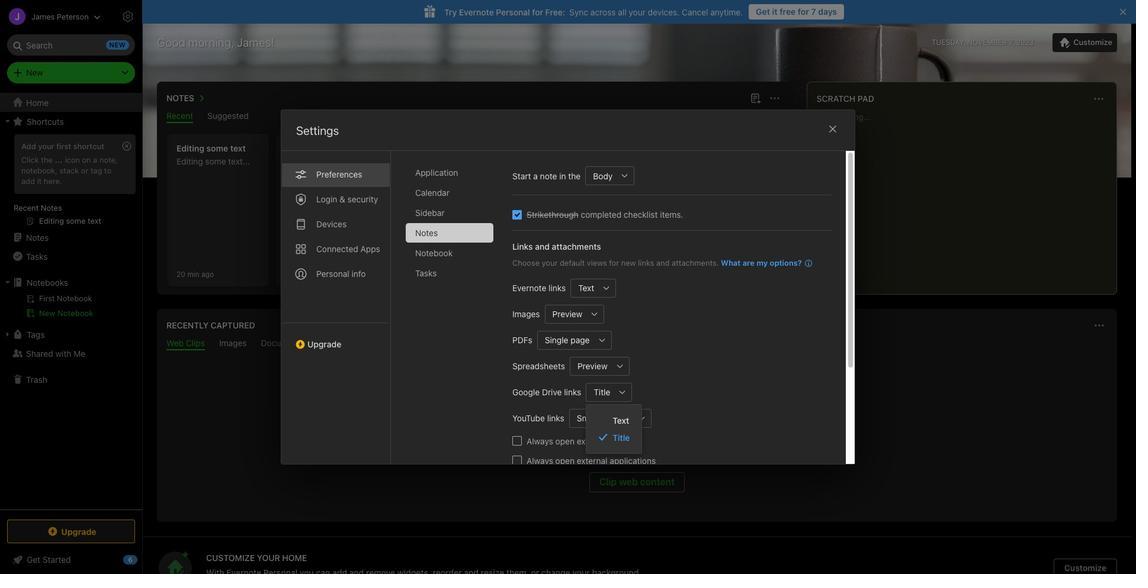Task type: locate. For each thing, give the bounding box(es) containing it.
Start a new note in the body or title. field
[[586, 167, 635, 186]]

ago
[[201, 270, 214, 279]]

me
[[74, 349, 85, 359]]

0 vertical spatial notebook
[[415, 248, 453, 258]]

the left ...
[[41, 155, 53, 165]]

0 vertical spatial text
[[579, 283, 595, 293]]

1 vertical spatial tasks
[[415, 268, 437, 279]]

options?
[[770, 258, 802, 268]]

0 vertical spatial note
[[540, 171, 557, 181]]

Select499 checkbox
[[513, 210, 522, 220]]

notebook tab
[[406, 244, 494, 263]]

choose your default views for new links and attachments.
[[513, 258, 719, 268]]

0 horizontal spatial notebook
[[58, 309, 93, 318]]

0 vertical spatial new
[[323, 219, 340, 230]]

choose
[[513, 258, 540, 268]]

for for 7
[[798, 7, 810, 17]]

1 vertical spatial evernote
[[513, 283, 547, 293]]

upgrade
[[308, 340, 342, 350], [61, 527, 96, 537]]

always right the always open external files option
[[527, 437, 553, 447]]

open left useful
[[556, 437, 575, 447]]

0 horizontal spatial title
[[594, 388, 611, 398]]

0 vertical spatial preview
[[553, 309, 583, 319]]

open down save
[[556, 456, 575, 466]]

1 external from the top
[[577, 437, 608, 447]]

for inside 'button'
[[798, 7, 810, 17]]

external up always open external applications
[[577, 437, 608, 447]]

0 vertical spatial a
[[93, 155, 97, 165]]

0 horizontal spatial for
[[532, 7, 543, 17]]

0 vertical spatial images
[[513, 309, 540, 319]]

november
[[968, 38, 1007, 47]]

shared with me
[[26, 349, 85, 359]]

evernote right try
[[459, 7, 494, 17]]

preferences
[[316, 170, 362, 180]]

0 vertical spatial your
[[629, 7, 646, 17]]

home
[[26, 97, 49, 108]]

get it free for 7 days
[[756, 7, 837, 17]]

notes button
[[164, 91, 209, 105]]

new up tags
[[39, 309, 55, 318]]

0 vertical spatial personal
[[496, 7, 530, 17]]

web
[[167, 338, 184, 348]]

0 vertical spatial it
[[773, 7, 778, 17]]

0 vertical spatial open
[[556, 437, 575, 447]]

external down useful
[[577, 456, 608, 466]]

1 vertical spatial a
[[534, 171, 538, 181]]

strikethrough completed checklist items.
[[527, 210, 684, 220]]

0 horizontal spatial recent
[[14, 203, 39, 213]]

0 horizontal spatial your
[[38, 142, 54, 151]]

clips
[[186, 338, 205, 348]]

Always open external files checkbox
[[513, 437, 522, 446]]

1 horizontal spatial text
[[613, 416, 630, 426]]

preview inside field
[[578, 362, 608, 372]]

and left attachments.
[[657, 258, 670, 268]]

application
[[415, 168, 458, 178]]

customize button
[[1053, 33, 1118, 52], [1054, 559, 1118, 575]]

1 vertical spatial external
[[577, 456, 608, 466]]

1 vertical spatial images
[[219, 338, 247, 348]]

web clips
[[167, 338, 205, 348]]

web clips tab
[[167, 338, 205, 351]]

2023
[[1017, 38, 1034, 47]]

1 editing from the top
[[177, 143, 204, 154]]

notes down sidebar
[[415, 228, 438, 238]]

home
[[282, 554, 307, 564]]

free
[[780, 7, 796, 17]]

tasks up notebooks
[[26, 252, 48, 262]]

devices
[[316, 219, 347, 229]]

small
[[577, 414, 598, 424]]

audio tab
[[319, 338, 341, 351]]

clip web content button
[[590, 473, 685, 493]]

single page
[[545, 335, 590, 346]]

files
[[610, 437, 626, 447]]

1 horizontal spatial tasks
[[415, 268, 437, 279]]

0 horizontal spatial a
[[93, 155, 97, 165]]

note for new
[[342, 219, 361, 230]]

notes link
[[0, 228, 142, 247]]

preview
[[553, 309, 583, 319], [578, 362, 608, 372]]

some left text
[[207, 143, 228, 154]]

new button
[[7, 62, 135, 84]]

preview button for spreadsheets
[[570, 357, 611, 376]]

0 vertical spatial editing
[[177, 143, 204, 154]]

images tab
[[219, 338, 247, 351]]

1 horizontal spatial notebook
[[415, 248, 453, 258]]

tuesday,
[[932, 38, 966, 47]]

0 horizontal spatial tasks
[[26, 252, 48, 262]]

preview inside field
[[553, 309, 583, 319]]

1 horizontal spatial personal
[[496, 7, 530, 17]]

2 horizontal spatial your
[[629, 7, 646, 17]]

images
[[513, 309, 540, 319], [219, 338, 247, 348]]

tasks inside "tab"
[[415, 268, 437, 279]]

good
[[157, 36, 186, 49]]

0 vertical spatial external
[[577, 437, 608, 447]]

group
[[0, 131, 142, 233]]

notebook inside tab
[[415, 248, 453, 258]]

new inside new popup button
[[26, 68, 43, 78]]

tasks
[[26, 252, 48, 262], [415, 268, 437, 279]]

1 horizontal spatial the
[[569, 171, 581, 181]]

single page button
[[537, 331, 593, 350]]

title inside 'link'
[[613, 433, 630, 443]]

body button
[[586, 167, 616, 186]]

connected
[[316, 244, 358, 254]]

1 horizontal spatial and
[[657, 258, 670, 268]]

preview for spreadsheets
[[578, 362, 608, 372]]

1 vertical spatial preview
[[578, 362, 608, 372]]

7
[[812, 7, 817, 17]]

home link
[[0, 93, 142, 112]]

recently captured
[[167, 321, 255, 331]]

expand notebooks image
[[3, 278, 12, 287]]

create new note
[[294, 219, 361, 230]]

items.
[[660, 210, 684, 220]]

0 horizontal spatial personal
[[316, 269, 350, 279]]

0 vertical spatial upgrade button
[[282, 323, 391, 354]]

new right create
[[323, 219, 340, 230]]

1 vertical spatial recent
[[14, 203, 39, 213]]

2 vertical spatial the
[[682, 440, 696, 451]]

always right always open external applications checkbox
[[527, 456, 553, 466]]

0 vertical spatial always
[[527, 437, 553, 447]]

recent for recent notes
[[14, 203, 39, 213]]

2 external from the top
[[577, 456, 608, 466]]

1 horizontal spatial new
[[622, 258, 636, 268]]

recent
[[167, 111, 193, 121], [14, 203, 39, 213]]

personal
[[496, 7, 530, 17], [316, 269, 350, 279]]

preview button for images
[[545, 305, 586, 324]]

new
[[323, 219, 340, 230], [622, 258, 636, 268]]

your up click the ...
[[38, 142, 54, 151]]

preview button up single page button
[[545, 305, 586, 324]]

new inside new notebook button
[[39, 309, 55, 318]]

single
[[545, 335, 569, 346]]

images down captured at the left bottom of page
[[219, 338, 247, 348]]

1 vertical spatial the
[[569, 171, 581, 181]]

for
[[798, 7, 810, 17], [532, 7, 543, 17], [609, 258, 619, 268]]

0 vertical spatial the
[[41, 155, 53, 165]]

20
[[177, 270, 185, 279]]

tab list
[[159, 111, 790, 123], [282, 151, 391, 465], [406, 163, 503, 465], [159, 338, 1115, 351]]

title link
[[587, 429, 642, 447]]

days
[[819, 7, 837, 17]]

settings image
[[121, 9, 135, 24]]

for right views
[[609, 258, 619, 268]]

save useful information from the web.
[[556, 440, 719, 451]]

a right start
[[534, 171, 538, 181]]

1 vertical spatial it
[[37, 177, 42, 186]]

it right the get
[[773, 7, 778, 17]]

note inside button
[[342, 219, 361, 230]]

2 always from the top
[[527, 456, 553, 466]]

links down drive
[[547, 414, 565, 424]]

0 horizontal spatial upgrade button
[[7, 520, 135, 544]]

icon on a note, notebook, stack or tag to add it here.
[[21, 155, 118, 186]]

always for always open external applications
[[527, 456, 553, 466]]

evernote
[[459, 7, 494, 17], [513, 283, 547, 293]]

2 open from the top
[[556, 456, 575, 466]]

for for free:
[[532, 7, 543, 17]]

and
[[535, 242, 550, 252], [657, 258, 670, 268]]

1 vertical spatial new
[[39, 309, 55, 318]]

1 vertical spatial always
[[527, 456, 553, 466]]

1 vertical spatial preview button
[[570, 357, 611, 376]]

2 horizontal spatial for
[[798, 7, 810, 17]]

0 vertical spatial evernote
[[459, 7, 494, 17]]

1 horizontal spatial it
[[773, 7, 778, 17]]

always open external applications
[[527, 456, 656, 466]]

tab list containing preferences
[[282, 151, 391, 465]]

new up home
[[26, 68, 43, 78]]

note left in
[[540, 171, 557, 181]]

open for always open external applications
[[556, 456, 575, 466]]

get
[[756, 7, 771, 17]]

it down 'notebook,'
[[37, 177, 42, 186]]

customize
[[1074, 37, 1113, 47], [1065, 564, 1107, 574]]

1 vertical spatial note
[[342, 219, 361, 230]]

Always open external applications checkbox
[[513, 456, 522, 466]]

1 horizontal spatial note
[[540, 171, 557, 181]]

close image
[[826, 122, 840, 136]]

for left 7
[[798, 7, 810, 17]]

shortcuts
[[27, 116, 64, 127]]

links and attachments
[[513, 242, 601, 252]]

a right on
[[93, 155, 97, 165]]

0 horizontal spatial new
[[323, 219, 340, 230]]

1 horizontal spatial for
[[609, 258, 619, 268]]

google
[[513, 388, 540, 398]]

0 horizontal spatial and
[[535, 242, 550, 252]]

personal info
[[316, 269, 366, 279]]

try evernote personal for free: sync across all your devices. cancel anytime.
[[444, 7, 743, 17]]

external for files
[[577, 437, 608, 447]]

for left free:
[[532, 7, 543, 17]]

preview up single page on the bottom of page
[[553, 309, 583, 319]]

personal down connected
[[316, 269, 350, 279]]

security
[[348, 194, 378, 204]]

1 horizontal spatial title
[[613, 433, 630, 443]]

recent down add
[[14, 203, 39, 213]]

1 vertical spatial open
[[556, 456, 575, 466]]

and right 'links'
[[535, 242, 550, 252]]

0 vertical spatial preview button
[[545, 305, 586, 324]]

preview button up the title button
[[570, 357, 611, 376]]

1 vertical spatial notebook
[[58, 309, 93, 318]]

a
[[93, 155, 97, 165], [534, 171, 538, 181]]

notebook up tasks "tab"
[[415, 248, 453, 258]]

your right all
[[629, 7, 646, 17]]

0 horizontal spatial evernote
[[459, 7, 494, 17]]

the right the from
[[682, 440, 696, 451]]

1 horizontal spatial your
[[542, 258, 558, 268]]

default
[[560, 258, 585, 268]]

notes up recent tab
[[167, 93, 194, 103]]

good morning, james!
[[157, 36, 274, 49]]

preview button
[[545, 305, 586, 324], [570, 357, 611, 376]]

recent for recent
[[167, 111, 193, 121]]

external for applications
[[577, 456, 608, 466]]

a inside icon on a note, notebook, stack or tag to add it here.
[[93, 155, 97, 165]]

images up pdfs
[[513, 309, 540, 319]]

Choose default view option for YouTube links field
[[569, 409, 652, 428]]

new right views
[[622, 258, 636, 268]]

notebook up the tags button
[[58, 309, 93, 318]]

Choose default view option for PDFs field
[[537, 331, 612, 350]]

0 horizontal spatial note
[[342, 219, 361, 230]]

on
[[82, 155, 91, 165]]

1 horizontal spatial recent
[[167, 111, 193, 121]]

1 horizontal spatial upgrade
[[308, 340, 342, 350]]

0 vertical spatial title
[[594, 388, 611, 398]]

0 horizontal spatial it
[[37, 177, 42, 186]]

stack
[[60, 166, 79, 175]]

2 horizontal spatial the
[[682, 440, 696, 451]]

1 open from the top
[[556, 437, 575, 447]]

youtube
[[513, 414, 545, 424]]

0 vertical spatial recent
[[167, 111, 193, 121]]

0 vertical spatial customize button
[[1053, 33, 1118, 52]]

text button
[[571, 279, 598, 298]]

add
[[21, 177, 35, 186]]

customize
[[206, 554, 255, 564]]

None search field
[[15, 34, 127, 56]]

0 horizontal spatial upgrade
[[61, 527, 96, 537]]

0 horizontal spatial text
[[579, 283, 595, 293]]

shared
[[26, 349, 53, 359]]

1 always from the top
[[527, 437, 553, 447]]

preview up the title button
[[578, 362, 608, 372]]

Choose default view option for Google Drive links field
[[586, 383, 633, 402]]

your inside group
[[38, 142, 54, 151]]

recent down notes button
[[167, 111, 193, 121]]

notes inside tab
[[415, 228, 438, 238]]

some left text...
[[205, 156, 226, 167]]

Start writing… text field
[[817, 112, 1117, 285]]

note for a
[[540, 171, 557, 181]]

links left "text" button
[[549, 283, 566, 293]]

1 vertical spatial text
[[613, 416, 630, 426]]

1 vertical spatial editing
[[177, 156, 203, 167]]

your down "links and attachments"
[[542, 258, 558, 268]]

links down checklist
[[638, 258, 655, 268]]

personal left free:
[[496, 7, 530, 17]]

1 vertical spatial and
[[657, 258, 670, 268]]

0 vertical spatial upgrade
[[308, 340, 342, 350]]

title inside button
[[594, 388, 611, 398]]

cancel
[[682, 7, 709, 17]]

evernote down the choose
[[513, 283, 547, 293]]

add
[[21, 142, 36, 151]]

0 vertical spatial new
[[26, 68, 43, 78]]

the right in
[[569, 171, 581, 181]]

1 vertical spatial your
[[38, 142, 54, 151]]

tree
[[0, 93, 142, 510]]

2 vertical spatial your
[[542, 258, 558, 268]]

new for new
[[26, 68, 43, 78]]

suggested
[[208, 111, 249, 121]]

1 vertical spatial title
[[613, 433, 630, 443]]

group containing add your first shortcut
[[0, 131, 142, 233]]

tasks down notebook tab
[[415, 268, 437, 279]]

your for choose your default views for new links and attachments.
[[542, 258, 558, 268]]

links right drive
[[564, 388, 582, 398]]

0 vertical spatial tasks
[[26, 252, 48, 262]]

note
[[540, 171, 557, 181], [342, 219, 361, 230]]

suggested tab
[[208, 111, 249, 123]]

note up connected apps at top
[[342, 219, 361, 230]]

text
[[579, 283, 595, 293], [613, 416, 630, 426]]

1 vertical spatial customize button
[[1054, 559, 1118, 575]]

documents
[[261, 338, 305, 348]]



Task type: describe. For each thing, give the bounding box(es) containing it.
1 horizontal spatial images
[[513, 309, 540, 319]]

new notebook
[[39, 309, 93, 318]]

open for always open external files
[[556, 437, 575, 447]]

editing some text editing some text...
[[177, 143, 250, 167]]

0 vertical spatial customize
[[1074, 37, 1113, 47]]

my
[[757, 258, 768, 268]]

preview
[[600, 414, 630, 424]]

note,
[[99, 155, 118, 165]]

captured
[[211, 321, 255, 331]]

pad
[[858, 94, 875, 104]]

new inside the 'create new note' button
[[323, 219, 340, 230]]

your
[[257, 554, 280, 564]]

your for add your first shortcut
[[38, 142, 54, 151]]

&
[[340, 194, 345, 204]]

documents tab
[[261, 338, 305, 351]]

0 vertical spatial and
[[535, 242, 550, 252]]

1 vertical spatial some
[[205, 156, 226, 167]]

add your first shortcut
[[21, 142, 104, 151]]

first
[[56, 142, 71, 151]]

notebook,
[[21, 166, 57, 175]]

recent tab
[[167, 111, 193, 123]]

new notebook group
[[0, 292, 142, 325]]

trash link
[[0, 370, 142, 389]]

dropdown list menu
[[587, 412, 642, 447]]

text inside button
[[579, 283, 595, 293]]

evernote links
[[513, 283, 566, 293]]

1 horizontal spatial a
[[534, 171, 538, 181]]

text link
[[587, 412, 642, 429]]

7,
[[1009, 38, 1015, 47]]

it inside icon on a note, notebook, stack or tag to add it here.
[[37, 177, 42, 186]]

attachments
[[552, 242, 601, 252]]

1 vertical spatial new
[[622, 258, 636, 268]]

web.
[[698, 440, 719, 451]]

new for new notebook
[[39, 309, 55, 318]]

tasks tab
[[406, 264, 494, 283]]

checklist
[[624, 210, 658, 220]]

1 vertical spatial upgrade button
[[7, 520, 135, 544]]

1 horizontal spatial evernote
[[513, 283, 547, 293]]

in
[[560, 171, 566, 181]]

Search text field
[[15, 34, 127, 56]]

always for always open external files
[[527, 437, 553, 447]]

from
[[659, 440, 679, 451]]

Choose default view option for Images field
[[545, 305, 605, 324]]

notes down recent notes
[[26, 233, 49, 243]]

save
[[556, 440, 577, 451]]

sidebar tab
[[406, 203, 494, 223]]

tab list containing application
[[406, 163, 503, 465]]

tuesday, november 7, 2023
[[932, 38, 1034, 47]]

text...
[[228, 156, 250, 167]]

are
[[743, 258, 755, 268]]

settings
[[296, 124, 339, 138]]

spreadsheets
[[513, 362, 565, 372]]

shortcut
[[73, 142, 104, 151]]

0 horizontal spatial the
[[41, 155, 53, 165]]

what
[[721, 258, 741, 268]]

customize your home
[[206, 554, 307, 564]]

audio
[[319, 338, 341, 348]]

1 vertical spatial customize
[[1065, 564, 1107, 574]]

the for save
[[682, 440, 696, 451]]

small preview button
[[569, 409, 633, 428]]

text
[[230, 143, 246, 154]]

web
[[620, 477, 638, 488]]

notebook inside button
[[58, 309, 93, 318]]

notes inside button
[[167, 93, 194, 103]]

youtube links
[[513, 414, 565, 424]]

text inside "dropdown list" menu
[[613, 416, 630, 426]]

attachments.
[[672, 258, 719, 268]]

across
[[591, 7, 616, 17]]

all
[[618, 7, 627, 17]]

scratch pad button
[[815, 92, 875, 106]]

links
[[513, 242, 533, 252]]

tasks inside button
[[26, 252, 48, 262]]

title button
[[586, 383, 614, 402]]

application tab
[[406, 163, 494, 183]]

0 horizontal spatial images
[[219, 338, 247, 348]]

login & security
[[316, 194, 378, 204]]

notes down here.
[[41, 203, 62, 213]]

info
[[352, 269, 366, 279]]

anytime.
[[711, 7, 743, 17]]

what are my options?
[[721, 258, 802, 268]]

start a note in the
[[513, 171, 581, 181]]

tab list containing recent
[[159, 111, 790, 123]]

preview for images
[[553, 309, 583, 319]]

Choose default view option for Evernote links field
[[571, 279, 617, 298]]

sync
[[570, 7, 589, 17]]

scratch pad
[[817, 94, 875, 104]]

shared with me link
[[0, 344, 142, 363]]

trash
[[26, 375, 47, 385]]

notebooks
[[27, 278, 68, 288]]

click
[[21, 155, 39, 165]]

Choose default view option for Spreadsheets field
[[570, 357, 630, 376]]

devices.
[[648, 7, 680, 17]]

page
[[571, 335, 590, 346]]

views
[[587, 258, 607, 268]]

icon
[[65, 155, 80, 165]]

1 vertical spatial upgrade
[[61, 527, 96, 537]]

scratch
[[817, 94, 856, 104]]

tab list containing web clips
[[159, 338, 1115, 351]]

1 horizontal spatial upgrade button
[[282, 323, 391, 354]]

tag
[[91, 166, 102, 175]]

or
[[81, 166, 88, 175]]

create
[[294, 219, 321, 230]]

2 editing from the top
[[177, 156, 203, 167]]

it inside 'button'
[[773, 7, 778, 17]]

notes tab
[[406, 223, 494, 243]]

1 vertical spatial personal
[[316, 269, 350, 279]]

recent notes
[[14, 203, 62, 213]]

connected apps
[[316, 244, 380, 254]]

clip
[[600, 477, 617, 488]]

0 vertical spatial some
[[207, 143, 228, 154]]

recently
[[167, 321, 209, 331]]

notebooks link
[[0, 273, 142, 292]]

small preview
[[577, 414, 630, 424]]

always open external files
[[527, 437, 626, 447]]

calendar tab
[[406, 183, 494, 203]]

drive
[[542, 388, 562, 398]]

tree containing home
[[0, 93, 142, 510]]

the for start
[[569, 171, 581, 181]]

min
[[187, 270, 199, 279]]

apps
[[361, 244, 380, 254]]

tags
[[27, 330, 45, 340]]

try
[[444, 7, 457, 17]]

james!
[[237, 36, 274, 49]]

new notebook button
[[0, 306, 142, 321]]

expand tags image
[[3, 330, 12, 340]]



Task type: vqa. For each thing, say whether or not it's contained in the screenshot.
Choose default view option for Google Drive links field
yes



